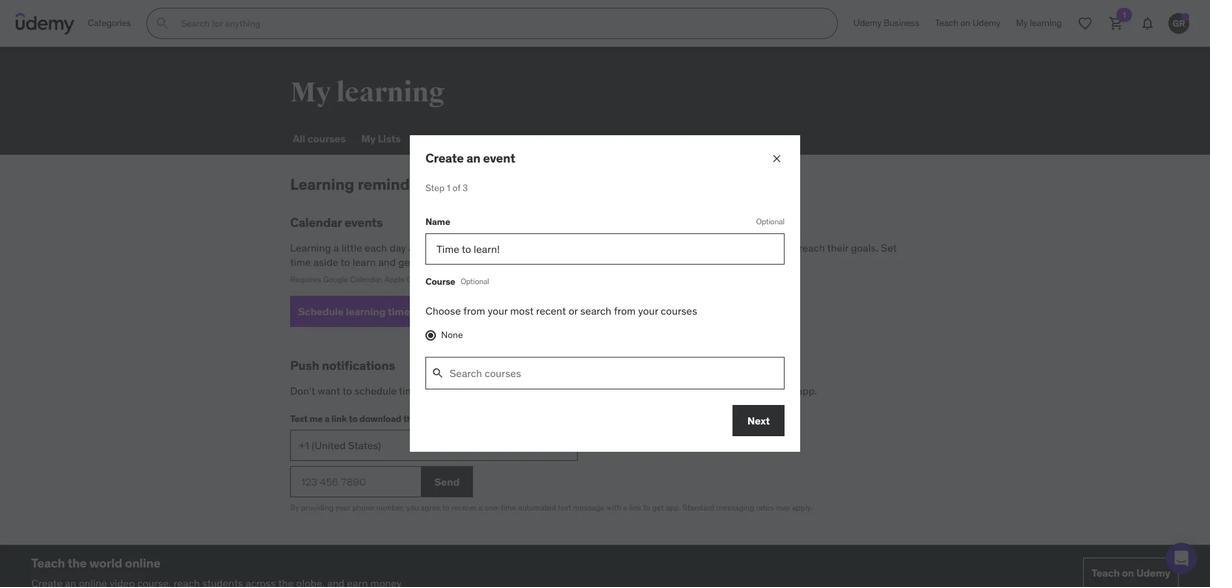 Task type: describe. For each thing, give the bounding box(es) containing it.
of
[[453, 182, 460, 194]]

download
[[360, 413, 401, 425]]

don't
[[290, 384, 315, 398]]

calendar
[[290, 215, 342, 230]]

by
[[290, 503, 299, 513]]

more
[[734, 241, 758, 254]]

course optional
[[426, 276, 489, 288]]

business
[[884, 17, 920, 29]]

1
[[447, 182, 450, 194]]

online
[[125, 556, 160, 571]]

who
[[593, 241, 612, 254]]

event
[[483, 150, 515, 166]]

my for my learning
[[290, 76, 331, 109]]

my learning
[[290, 76, 445, 109]]

learning tools
[[530, 132, 599, 145]]

their
[[827, 241, 849, 254]]

messaging
[[716, 503, 754, 513]]

scheduler.
[[556, 256, 604, 269]]

learning inside the learning a little each day adds up. research shows that students who make learning a habit are more likely to reach their goals. set time aside to learn and get reminders using your learning scheduler. requires google calendar, apple calendar, or outlook
[[290, 241, 331, 254]]

udemy image
[[16, 12, 75, 34]]

step
[[426, 182, 445, 194]]

your inside the learning a little each day adds up. research shows that students who make learning a habit are more likely to reach their goals. set time aside to learn and get reminders using your learning scheduler. requires google calendar, apple calendar, or outlook
[[494, 256, 513, 269]]

course
[[426, 276, 455, 288]]

your left phone at the left bottom of the page
[[336, 503, 351, 513]]

on for the right teach on udemy link
[[1122, 567, 1134, 580]]

may
[[776, 503, 790, 513]]

archived link
[[469, 124, 517, 155]]

schedule learning time button
[[290, 296, 433, 327]]

push
[[290, 358, 319, 374]]

to down the little
[[341, 256, 350, 269]]

research
[[451, 241, 494, 254]]

2 horizontal spatial from
[[686, 384, 708, 398]]

next button
[[733, 406, 785, 437]]

all
[[293, 132, 305, 145]]

1 vertical spatial app.
[[666, 503, 681, 513]]

apply.
[[792, 503, 812, 513]]

time left automated
[[501, 503, 516, 513]]

udemy business
[[854, 17, 920, 29]]

push
[[601, 384, 624, 398]]

teach for the right teach on udemy link
[[1092, 567, 1120, 580]]

Time to learn! text field
[[426, 234, 785, 265]]

teach the world online
[[31, 556, 160, 571]]

courses inside create an event dialog
[[661, 305, 697, 318]]

blocks?
[[422, 384, 458, 398]]

123 456 7890 text field
[[290, 467, 421, 498]]

on for top teach on udemy link
[[960, 17, 970, 29]]

day
[[390, 241, 406, 254]]

to right likely
[[787, 241, 796, 254]]

0 vertical spatial link
[[331, 413, 347, 425]]

close modal image
[[770, 152, 783, 165]]

learning for learning reminders
[[290, 174, 354, 195]]

world
[[89, 556, 122, 571]]

create an event dialog
[[410, 135, 800, 452]]

Search courses text field
[[450, 358, 784, 389]]

requires
[[290, 275, 321, 285]]

2 calendar, from the left
[[407, 275, 440, 285]]

1 horizontal spatial from
[[614, 305, 636, 318]]

are
[[717, 241, 732, 254]]

learn
[[353, 256, 376, 269]]

me
[[309, 413, 323, 425]]

wishlist
[[416, 132, 456, 145]]

one-
[[485, 503, 501, 513]]

learning for learning tools
[[530, 132, 572, 145]]

schedule
[[355, 384, 397, 398]]

standard
[[683, 503, 715, 513]]

send
[[434, 475, 460, 488]]

recent
[[536, 305, 566, 318]]

that
[[528, 241, 547, 254]]

rates
[[756, 503, 774, 513]]

shows
[[497, 241, 526, 254]]

3
[[463, 182, 468, 194]]

small image inside "schedule learning time" 'button'
[[412, 305, 425, 318]]

my lists link
[[359, 124, 403, 155]]

my lists
[[361, 132, 401, 145]]

small image inside create an event dialog
[[431, 367, 444, 380]]

a left the little
[[334, 241, 339, 254]]

teach on udemy for the right teach on udemy link
[[1092, 567, 1170, 580]]

agree
[[421, 503, 441, 513]]

likely
[[761, 241, 785, 254]]

push notifications
[[290, 358, 395, 374]]

text me a link to download the app
[[290, 413, 435, 425]]

choose
[[426, 305, 461, 318]]

to right with
[[643, 503, 650, 513]]

google
[[323, 275, 348, 285]]

archived
[[471, 132, 514, 145]]

udemy business link
[[846, 8, 927, 39]]

or inside create an event dialog
[[569, 305, 578, 318]]

a right the "blocks?"
[[479, 384, 484, 398]]

1 vertical spatial the
[[403, 413, 417, 425]]

create
[[426, 150, 464, 166]]

0 vertical spatial reminders
[[358, 174, 432, 195]]

don't want to schedule time blocks? set a learning reminder to get push notifications from the udemy mobile app.
[[290, 384, 817, 398]]

time left the "blocks?"
[[399, 384, 420, 398]]

events
[[344, 215, 383, 230]]

teach on udemy for top teach on udemy link
[[935, 17, 1001, 29]]

make
[[615, 241, 640, 254]]

1 horizontal spatial notifications
[[626, 384, 684, 398]]

aside
[[313, 256, 338, 269]]

goals.
[[851, 241, 878, 254]]

or inside the learning a little each day adds up. research shows that students who make learning a habit are more likely to reach their goals. set time aside to learn and get reminders using your learning scheduler. requires google calendar, apple calendar, or outlook
[[441, 275, 448, 285]]

schedule learning time
[[298, 305, 410, 318]]

to right agree
[[442, 503, 450, 513]]

tools
[[574, 132, 599, 145]]

app
[[419, 413, 435, 425]]



Task type: vqa. For each thing, say whether or not it's contained in the screenshot.
Don'T
yes



Task type: locate. For each thing, give the bounding box(es) containing it.
reminders down up.
[[416, 256, 463, 269]]

a left habit
[[683, 241, 688, 254]]

you
[[407, 503, 419, 513]]

get down day
[[398, 256, 414, 269]]

phone
[[352, 503, 374, 513]]

1 vertical spatial get
[[583, 384, 598, 398]]

courses
[[307, 132, 346, 145], [661, 305, 697, 318]]

calendar, down learn
[[350, 275, 383, 285]]

1 horizontal spatial teach on udemy link
[[1083, 558, 1179, 588]]

0 horizontal spatial small image
[[412, 305, 425, 318]]

up.
[[434, 241, 448, 254]]

0 horizontal spatial my
[[290, 76, 331, 109]]

learning tools link
[[527, 124, 601, 155]]

a right the me
[[325, 413, 330, 425]]

learning up aside
[[290, 241, 331, 254]]

automated
[[518, 503, 556, 513]]

your down shows
[[494, 256, 513, 269]]

0 vertical spatial get
[[398, 256, 414, 269]]

2 vertical spatial learning
[[290, 241, 331, 254]]

optional up likely
[[756, 217, 785, 226]]

learning reminders
[[290, 174, 432, 195]]

1 horizontal spatial courses
[[661, 305, 697, 318]]

0 horizontal spatial set
[[460, 384, 476, 398]]

to left the download
[[349, 413, 358, 425]]

a right with
[[623, 503, 627, 513]]

get inside the learning a little each day adds up. research shows that students who make learning a habit are more likely to reach their goals. set time aside to learn and get reminders using your learning scheduler. requires google calendar, apple calendar, or outlook
[[398, 256, 414, 269]]

by providing your phone number, you agree to receive a one-time automated text message with a link to get app. standard messaging rates may apply.
[[290, 503, 812, 513]]

all courses
[[293, 132, 346, 145]]

teach
[[935, 17, 958, 29], [31, 556, 65, 571], [1092, 567, 1120, 580]]

a
[[334, 241, 339, 254], [683, 241, 688, 254], [479, 384, 484, 398], [325, 413, 330, 425], [478, 503, 483, 513], [623, 503, 627, 513]]

all courses link
[[290, 124, 348, 155]]

1 vertical spatial notifications
[[626, 384, 684, 398]]

2 vertical spatial the
[[68, 556, 87, 571]]

0 horizontal spatial get
[[398, 256, 414, 269]]

1 vertical spatial reminders
[[416, 256, 463, 269]]

1 vertical spatial set
[[460, 384, 476, 398]]

0 vertical spatial on
[[960, 17, 970, 29]]

notifications
[[322, 358, 395, 374], [626, 384, 684, 398]]

to right reminder
[[571, 384, 580, 398]]

submit search image
[[155, 16, 171, 31]]

link right the me
[[331, 413, 347, 425]]

step 1 of 3
[[426, 182, 468, 194]]

1 vertical spatial courses
[[661, 305, 697, 318]]

learning left the tools
[[530, 132, 572, 145]]

0 vertical spatial set
[[881, 241, 897, 254]]

my
[[290, 76, 331, 109], [361, 132, 376, 145]]

providing
[[301, 503, 334, 513]]

set inside the learning a little each day adds up. research shows that students who make learning a habit are more likely to reach their goals. set time aside to learn and get reminders using your learning scheduler. requires google calendar, apple calendar, or outlook
[[881, 241, 897, 254]]

notifications right push
[[626, 384, 684, 398]]

with
[[606, 503, 621, 513]]

0 horizontal spatial or
[[441, 275, 448, 285]]

0 vertical spatial teach on udemy link
[[927, 8, 1008, 39]]

reach
[[799, 241, 825, 254]]

reminders
[[358, 174, 432, 195], [416, 256, 463, 269]]

0 vertical spatial notifications
[[322, 358, 395, 374]]

schedule
[[298, 305, 344, 318]]

time
[[290, 256, 311, 269], [388, 305, 410, 318], [399, 384, 420, 398], [501, 503, 516, 513]]

and
[[378, 256, 396, 269]]

time inside the learning a little each day adds up. research shows that students who make learning a habit are more likely to reach their goals. set time aside to learn and get reminders using your learning scheduler. requires google calendar, apple calendar, or outlook
[[290, 256, 311, 269]]

0 vertical spatial optional
[[756, 217, 785, 226]]

adds
[[409, 241, 431, 254]]

text
[[290, 413, 308, 425]]

a left one-
[[478, 503, 483, 513]]

calendar,
[[350, 275, 383, 285], [407, 275, 440, 285]]

time down apple
[[388, 305, 410, 318]]

or right recent
[[569, 305, 578, 318]]

your
[[494, 256, 513, 269], [488, 305, 508, 318], [638, 305, 658, 318], [336, 503, 351, 513]]

number,
[[376, 503, 405, 513]]

calendar, right apple
[[407, 275, 440, 285]]

the left the mobile
[[710, 384, 725, 398]]

to
[[787, 241, 796, 254], [341, 256, 350, 269], [343, 384, 352, 398], [571, 384, 580, 398], [349, 413, 358, 425], [442, 503, 450, 513], [643, 503, 650, 513]]

reminders inside the learning a little each day adds up. research shows that students who make learning a habit are more likely to reach their goals. set time aside to learn and get reminders using your learning scheduler. requires google calendar, apple calendar, or outlook
[[416, 256, 463, 269]]

learning up lists
[[336, 76, 445, 109]]

small image
[[412, 305, 425, 318], [431, 367, 444, 380]]

want
[[318, 384, 340, 398]]

0 horizontal spatial on
[[960, 17, 970, 29]]

create an event
[[426, 150, 515, 166]]

0 vertical spatial courses
[[307, 132, 346, 145]]

1 horizontal spatial calendar,
[[407, 275, 440, 285]]

1 horizontal spatial link
[[629, 503, 641, 513]]

2 horizontal spatial teach
[[1092, 567, 1120, 580]]

1 vertical spatial or
[[569, 305, 578, 318]]

wishlist link
[[414, 124, 458, 155]]

learning down apple
[[346, 305, 386, 318]]

text
[[558, 503, 571, 513]]

0 horizontal spatial from
[[463, 305, 485, 318]]

0 horizontal spatial calendar,
[[350, 275, 383, 285]]

learning a little each day adds up. research shows that students who make learning a habit are more likely to reach their goals. set time aside to learn and get reminders using your learning scheduler. requires google calendar, apple calendar, or outlook
[[290, 241, 897, 285]]

0 vertical spatial learning
[[530, 132, 572, 145]]

0 horizontal spatial teach on udemy
[[935, 17, 1001, 29]]

my left lists
[[361, 132, 376, 145]]

choose from your most recent or search from your courses
[[426, 305, 697, 318]]

or
[[441, 275, 448, 285], [569, 305, 578, 318]]

mobile
[[763, 384, 795, 398]]

1 horizontal spatial my
[[361, 132, 376, 145]]

0 horizontal spatial teach on udemy link
[[927, 8, 1008, 39]]

0 vertical spatial teach on udemy
[[935, 17, 1001, 29]]

my for my lists
[[361, 132, 376, 145]]

0 horizontal spatial the
[[68, 556, 87, 571]]

optional inside course optional
[[461, 276, 489, 286]]

0 horizontal spatial app.
[[666, 503, 681, 513]]

2 horizontal spatial the
[[710, 384, 725, 398]]

1 horizontal spatial optional
[[756, 217, 785, 226]]

the left app
[[403, 413, 417, 425]]

1 vertical spatial on
[[1122, 567, 1134, 580]]

reminder
[[527, 384, 569, 398]]

reminders down lists
[[358, 174, 432, 195]]

1 vertical spatial link
[[629, 503, 641, 513]]

learning down that
[[516, 256, 554, 269]]

2 vertical spatial get
[[652, 503, 664, 513]]

1 horizontal spatial on
[[1122, 567, 1134, 580]]

send button
[[421, 467, 473, 498]]

small image up the "blocks?"
[[431, 367, 444, 380]]

1 horizontal spatial teach on udemy
[[1092, 567, 1170, 580]]

time up the requires
[[290, 256, 311, 269]]

time inside 'button'
[[388, 305, 410, 318]]

outlook
[[450, 275, 478, 285]]

from
[[463, 305, 485, 318], [614, 305, 636, 318], [686, 384, 708, 398]]

set right the "blocks?"
[[460, 384, 476, 398]]

teach on udemy
[[935, 17, 1001, 29], [1092, 567, 1170, 580]]

1 horizontal spatial teach
[[935, 17, 958, 29]]

receive
[[451, 503, 477, 513]]

1 horizontal spatial get
[[583, 384, 598, 398]]

app. right the mobile
[[797, 384, 817, 398]]

apple
[[385, 275, 405, 285]]

1 vertical spatial teach on udemy link
[[1083, 558, 1179, 588]]

0 vertical spatial my
[[290, 76, 331, 109]]

optional
[[756, 217, 785, 226], [461, 276, 489, 286]]

your right search
[[638, 305, 658, 318]]

1 horizontal spatial app.
[[797, 384, 817, 398]]

get left standard
[[652, 503, 664, 513]]

0 horizontal spatial teach
[[31, 556, 65, 571]]

app. left standard
[[666, 503, 681, 513]]

1 vertical spatial teach on udemy
[[1092, 567, 1170, 580]]

none
[[441, 329, 463, 341]]

1 vertical spatial small image
[[431, 367, 444, 380]]

0 vertical spatial app.
[[797, 384, 817, 398]]

the left world
[[68, 556, 87, 571]]

get left push
[[583, 384, 598, 398]]

0 vertical spatial the
[[710, 384, 725, 398]]

1 vertical spatial optional
[[461, 276, 489, 286]]

search
[[580, 305, 611, 318]]

1 vertical spatial learning
[[290, 174, 354, 195]]

link
[[331, 413, 347, 425], [629, 503, 641, 513]]

udemy
[[854, 17, 882, 29], [972, 17, 1001, 29], [728, 384, 761, 398], [1136, 567, 1170, 580]]

0 vertical spatial or
[[441, 275, 448, 285]]

your left most
[[488, 305, 508, 318]]

1 vertical spatial my
[[361, 132, 376, 145]]

my up all courses
[[290, 76, 331, 109]]

or left outlook
[[441, 275, 448, 285]]

to right want
[[343, 384, 352, 398]]

calendar events
[[290, 215, 383, 230]]

app.
[[797, 384, 817, 398], [666, 503, 681, 513]]

0 horizontal spatial notifications
[[322, 358, 395, 374]]

1 horizontal spatial or
[[569, 305, 578, 318]]

using
[[466, 256, 491, 269]]

notifications up schedule
[[322, 358, 395, 374]]

optional down using
[[461, 276, 489, 286]]

learning
[[530, 132, 572, 145], [290, 174, 354, 195], [290, 241, 331, 254]]

learning inside 'button'
[[346, 305, 386, 318]]

lists
[[378, 132, 401, 145]]

learning up calendar
[[290, 174, 354, 195]]

learning right make
[[643, 241, 680, 254]]

0 horizontal spatial optional
[[461, 276, 489, 286]]

students
[[550, 241, 590, 254]]

0 horizontal spatial courses
[[307, 132, 346, 145]]

1 calendar, from the left
[[350, 275, 383, 285]]

set right goals.
[[881, 241, 897, 254]]

small image left choose
[[412, 305, 425, 318]]

teach for top teach on udemy link
[[935, 17, 958, 29]]

1 horizontal spatial set
[[881, 241, 897, 254]]

0 vertical spatial small image
[[412, 305, 425, 318]]

get
[[398, 256, 414, 269], [583, 384, 598, 398], [652, 503, 664, 513]]

an
[[466, 150, 480, 166]]

1 horizontal spatial the
[[403, 413, 417, 425]]

1 horizontal spatial small image
[[431, 367, 444, 380]]

2 horizontal spatial get
[[652, 503, 664, 513]]

link right with
[[629, 503, 641, 513]]

next
[[747, 414, 770, 427]]

learning left reminder
[[487, 384, 524, 398]]

0 horizontal spatial link
[[331, 413, 347, 425]]

message
[[573, 503, 605, 513]]

set
[[881, 241, 897, 254], [460, 384, 476, 398]]

little
[[342, 241, 362, 254]]

name
[[426, 216, 450, 228]]

the
[[710, 384, 725, 398], [403, 413, 417, 425], [68, 556, 87, 571]]

on
[[960, 17, 970, 29], [1122, 567, 1134, 580]]



